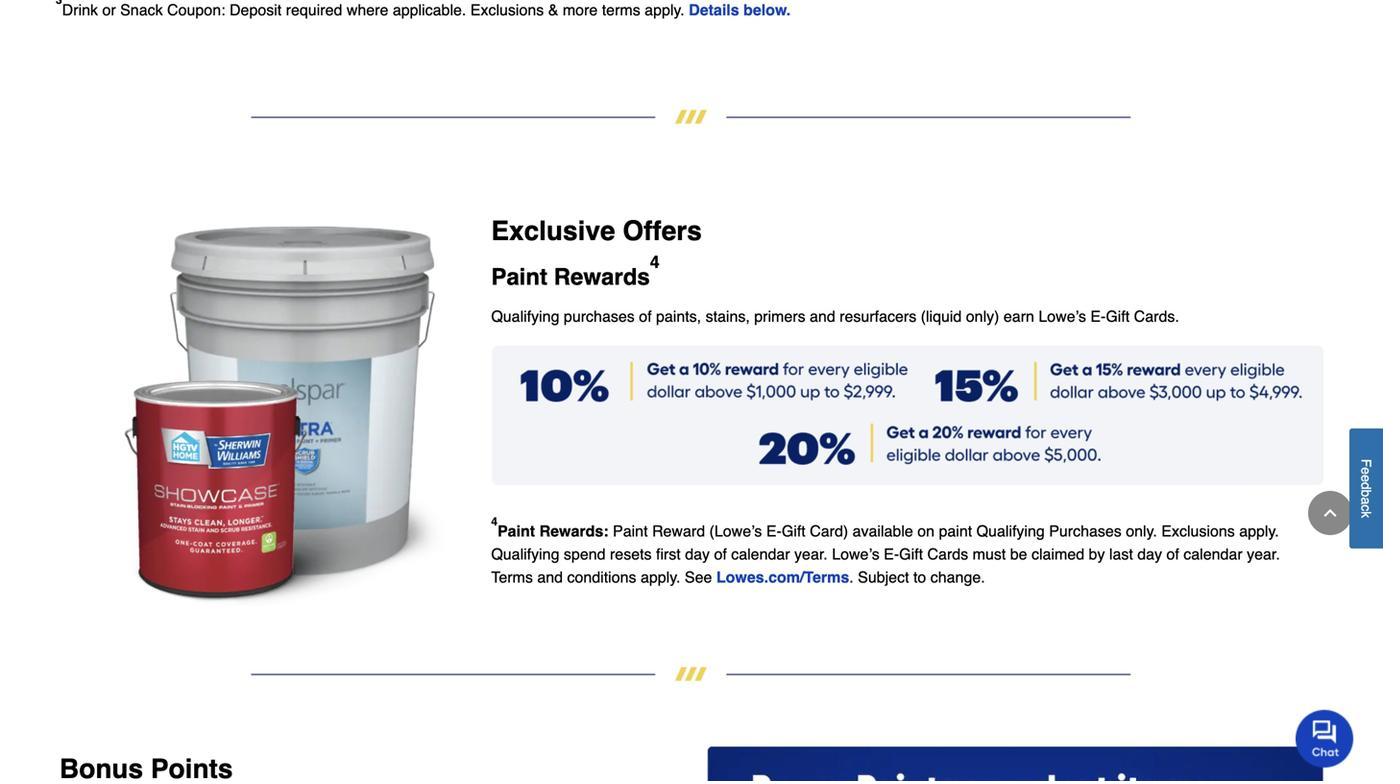 Task type: locate. For each thing, give the bounding box(es) containing it.
1 vertical spatial exclusions
[[1162, 522, 1235, 540]]

lowe's right earn
[[1039, 308, 1087, 325]]

apply. down "first" in the left of the page
[[641, 569, 681, 586]]

and right primers
[[810, 308, 836, 325]]

1 horizontal spatial 4
[[650, 252, 660, 272]]

4 down 'offers'
[[650, 252, 660, 272]]

drink
[[62, 1, 98, 19]]

2 day from the left
[[1138, 545, 1163, 563]]

and right 'terms' on the bottom left of page
[[537, 569, 563, 586]]

0 vertical spatial 4
[[650, 252, 660, 272]]

1 vertical spatial and
[[537, 569, 563, 586]]

reward
[[652, 522, 705, 540]]

(lowe's
[[710, 522, 762, 540]]

calendar
[[731, 545, 790, 563], [1184, 545, 1243, 563]]

4
[[650, 252, 660, 272], [491, 515, 498, 528]]

apply.
[[645, 1, 685, 19], [1240, 522, 1280, 540], [641, 569, 681, 586]]

paint up 'terms' on the bottom left of page
[[498, 522, 535, 540]]

exclusions inside paint reward (lowe's e-gift card) available on paint qualifying purchases only. exclusions apply. qualifying spend resets first day of calendar year. lowe's e-gift cards must be claimed by last day of calendar year. terms and conditions apply. see
[[1162, 522, 1235, 540]]

required
[[286, 1, 342, 19]]

rewards
[[554, 264, 650, 290]]

calendar up lowes.com/terms link
[[731, 545, 790, 563]]

0 horizontal spatial exclusions
[[471, 1, 544, 19]]

paints,
[[656, 308, 702, 325]]

gift left "cards."
[[1106, 308, 1130, 325]]

e- right (lowe's
[[767, 522, 782, 540]]

qualifying up 'terms' on the bottom left of page
[[491, 545, 560, 563]]

must
[[973, 545, 1006, 563]]

more
[[563, 1, 598, 19]]

paint
[[491, 264, 548, 290], [498, 522, 535, 540], [613, 522, 648, 540]]

exclusions
[[471, 1, 544, 19], [1162, 522, 1235, 540]]

2 page divider image from the top
[[56, 667, 1328, 681]]

f e e d b a c k button
[[1350, 428, 1384, 548]]

claimed
[[1032, 545, 1085, 563]]

day down only.
[[1138, 545, 1163, 563]]

exclusions right only.
[[1162, 522, 1235, 540]]

lowe's
[[1039, 308, 1087, 325], [832, 545, 880, 563]]

year.
[[795, 545, 828, 563], [1247, 545, 1281, 563]]

1 vertical spatial qualifying
[[977, 522, 1045, 540]]

2 vertical spatial apply.
[[641, 569, 681, 586]]

see
[[685, 569, 712, 586]]

snack
[[120, 1, 163, 19]]

0 horizontal spatial gift
[[782, 522, 806, 540]]

0 vertical spatial page divider image
[[56, 110, 1328, 124]]

chevron up image
[[1321, 503, 1340, 523]]

0 horizontal spatial calendar
[[731, 545, 790, 563]]

e up b
[[1359, 475, 1374, 482]]

lowe's up the . on the bottom
[[832, 545, 880, 563]]

1 vertical spatial gift
[[782, 522, 806, 540]]

exclusions left &
[[471, 1, 544, 19]]

4 up 'terms' on the bottom left of page
[[491, 515, 498, 528]]

0 horizontal spatial e-
[[767, 522, 782, 540]]

only.
[[1126, 522, 1158, 540]]

e-
[[1091, 308, 1106, 325], [767, 522, 782, 540], [884, 545, 899, 563]]

0 vertical spatial e-
[[1091, 308, 1106, 325]]

and
[[810, 308, 836, 325], [537, 569, 563, 586]]

gift left card)
[[782, 522, 806, 540]]

paint down exclusive
[[491, 264, 548, 290]]

0 horizontal spatial day
[[685, 545, 710, 563]]

e- up subject
[[884, 545, 899, 563]]

of down (lowe's
[[714, 545, 727, 563]]

qualifying purchases of paints, stains, primers and resurfacers (liquid only) earn lowe's e-gift cards.
[[491, 308, 1180, 325]]

2 vertical spatial gift
[[899, 545, 923, 563]]

apply. left scroll to top element
[[1240, 522, 1280, 540]]

of left paints,
[[639, 308, 652, 325]]

k
[[1359, 511, 1374, 518]]

e- left "cards."
[[1091, 308, 1106, 325]]

0 vertical spatial lowe's
[[1039, 308, 1087, 325]]

c
[[1359, 505, 1374, 511]]

page divider image
[[56, 110, 1328, 124], [56, 667, 1328, 681]]

card)
[[810, 522, 849, 540]]

1 horizontal spatial calendar
[[1184, 545, 1243, 563]]

paint inside paint reward (lowe's e-gift card) available on paint qualifying purchases only. exclusions apply. qualifying spend resets first day of calendar year. lowe's e-gift cards must be claimed by last day of calendar year. terms and conditions apply. see
[[613, 522, 648, 540]]

earn
[[1004, 308, 1035, 325]]

gift
[[1106, 308, 1130, 325], [782, 522, 806, 540], [899, 545, 923, 563]]

4 paint rewards:
[[491, 515, 609, 540]]

of right last
[[1167, 545, 1180, 563]]

1 vertical spatial apply.
[[1240, 522, 1280, 540]]

primers
[[754, 308, 806, 325]]

where
[[347, 1, 389, 19]]

calendar right last
[[1184, 545, 1243, 563]]

apply. right the terms
[[645, 1, 685, 19]]

0 vertical spatial and
[[810, 308, 836, 325]]

0 horizontal spatial year.
[[795, 545, 828, 563]]

1 vertical spatial page divider image
[[56, 667, 1328, 681]]

details below. link
[[689, 1, 791, 19]]

1 horizontal spatial day
[[1138, 545, 1163, 563]]

0 horizontal spatial 4
[[491, 515, 498, 528]]

exclusive offers
[[491, 216, 702, 247]]

0 horizontal spatial and
[[537, 569, 563, 586]]

subject
[[858, 569, 909, 586]]

1 vertical spatial e-
[[767, 522, 782, 540]]

1 horizontal spatial year.
[[1247, 545, 1281, 563]]

qualifying down paint rewards 4
[[491, 308, 560, 325]]

2 horizontal spatial gift
[[1106, 308, 1130, 325]]

1 vertical spatial 4
[[491, 515, 498, 528]]

a
[[1359, 497, 1374, 505]]

paint up the 'resets'
[[613, 522, 648, 540]]

1 horizontal spatial e-
[[884, 545, 899, 563]]

day
[[685, 545, 710, 563], [1138, 545, 1163, 563]]

paint inside paint rewards 4
[[491, 264, 548, 290]]

0 vertical spatial exclusions
[[471, 1, 544, 19]]

0 horizontal spatial lowe's
[[832, 545, 880, 563]]

e
[[1359, 467, 1374, 475], [1359, 475, 1374, 482]]

e up d at right bottom
[[1359, 467, 1374, 475]]

gift up the to
[[899, 545, 923, 563]]

1 horizontal spatial exclusions
[[1162, 522, 1235, 540]]

details
[[689, 1, 739, 19]]

of
[[639, 308, 652, 325], [714, 545, 727, 563], [1167, 545, 1180, 563]]

chat invite button image
[[1296, 709, 1355, 768]]

0 vertical spatial gift
[[1106, 308, 1130, 325]]

d
[[1359, 482, 1374, 490]]

day up see
[[685, 545, 710, 563]]

available
[[853, 522, 914, 540]]

be
[[1011, 545, 1028, 563]]

1 vertical spatial lowe's
[[832, 545, 880, 563]]

paint
[[939, 522, 972, 540]]

qualifying
[[491, 308, 560, 325], [977, 522, 1045, 540], [491, 545, 560, 563]]

paint for reward
[[613, 522, 648, 540]]

to
[[914, 569, 927, 586]]

only)
[[966, 308, 1000, 325]]

scroll to top element
[[1309, 491, 1353, 535]]

deposit
[[230, 1, 282, 19]]

qualifying up be
[[977, 522, 1045, 540]]

0 vertical spatial qualifying
[[491, 308, 560, 325]]



Task type: vqa. For each thing, say whether or not it's contained in the screenshot.
OR
yes



Task type: describe. For each thing, give the bounding box(es) containing it.
coupon:
[[167, 1, 225, 19]]

2 e from the top
[[1359, 475, 1374, 482]]

cards.
[[1134, 308, 1180, 325]]

paint reward (lowe's e-gift card) available on paint qualifying purchases only. exclusions apply. qualifying spend resets first day of calendar year. lowe's e-gift cards must be claimed by last day of calendar year. terms and conditions apply. see
[[491, 522, 1281, 586]]

applicable.
[[393, 1, 466, 19]]

purchases
[[564, 308, 635, 325]]

2 vertical spatial qualifying
[[491, 545, 560, 563]]

a can of h g t v home by sherwin-williams showcase paint and a pail of valspar paint. image
[[60, 220, 461, 606]]

terms
[[491, 569, 533, 586]]

0 vertical spatial apply.
[[645, 1, 685, 19]]

rewards:
[[540, 522, 609, 540]]

on
[[918, 522, 935, 540]]

&
[[548, 1, 559, 19]]

4 inside 4 paint rewards:
[[491, 515, 498, 528]]

first
[[656, 545, 681, 563]]

f e e d b a c k
[[1359, 459, 1374, 518]]

1 page divider image from the top
[[56, 110, 1328, 124]]

conditions
[[567, 569, 637, 586]]

f
[[1359, 459, 1374, 467]]

or
[[102, 1, 116, 19]]

1 e from the top
[[1359, 467, 1374, 475]]

purchases
[[1049, 522, 1122, 540]]

.
[[850, 569, 854, 586]]

1 horizontal spatial lowe's
[[1039, 308, 1087, 325]]

offers
[[623, 216, 702, 247]]

1 horizontal spatial of
[[714, 545, 727, 563]]

2 horizontal spatial e-
[[1091, 308, 1106, 325]]

2 year. from the left
[[1247, 545, 1281, 563]]

and inside paint reward (lowe's e-gift card) available on paint qualifying purchases only. exclusions apply. qualifying spend resets first day of calendar year. lowe's e-gift cards must be claimed by last day of calendar year. terms and conditions apply. see
[[537, 569, 563, 586]]

lowe's inside paint reward (lowe's e-gift card) available on paint qualifying purchases only. exclusions apply. qualifying spend resets first day of calendar year. lowe's e-gift cards must be claimed by last day of calendar year. terms and conditions apply. see
[[832, 545, 880, 563]]

2 calendar from the left
[[1184, 545, 1243, 563]]

terms
[[602, 1, 641, 19]]

1 year. from the left
[[795, 545, 828, 563]]

1 horizontal spatial gift
[[899, 545, 923, 563]]

resurfacers
[[840, 308, 917, 325]]

resets
[[610, 545, 652, 563]]

stains,
[[706, 308, 750, 325]]

lowes.com/terms . subject to change.
[[717, 569, 985, 586]]

0 horizontal spatial of
[[639, 308, 652, 325]]

below.
[[744, 1, 791, 19]]

(liquid
[[921, 308, 962, 325]]

b
[[1359, 490, 1374, 497]]

1 horizontal spatial and
[[810, 308, 836, 325]]

2 horizontal spatial of
[[1167, 545, 1180, 563]]

spend
[[564, 545, 606, 563]]

by
[[1089, 545, 1105, 563]]

cards
[[928, 545, 969, 563]]

paint for rewards
[[491, 264, 548, 290]]

paint rewards 4
[[491, 252, 660, 290]]

change.
[[931, 569, 985, 586]]

4 inside paint rewards 4
[[650, 252, 660, 272]]

last
[[1110, 545, 1134, 563]]

paint inside 4 paint rewards:
[[498, 522, 535, 540]]

bonus points. another great benefits for lowe's m v p's pro rewards members. image
[[707, 746, 1324, 781]]

exclusive
[[491, 216, 615, 247]]

get up to a 20 percent reward for every eligible dollar above $1,000, depending on spend. image
[[491, 345, 1324, 485]]

drink or snack coupon: deposit required where applicable. exclusions & more terms apply. details below.
[[62, 1, 791, 19]]

lowes.com/terms link
[[717, 569, 850, 586]]

1 day from the left
[[685, 545, 710, 563]]

1 calendar from the left
[[731, 545, 790, 563]]

2 vertical spatial e-
[[884, 545, 899, 563]]

lowes.com/terms
[[717, 569, 850, 586]]



